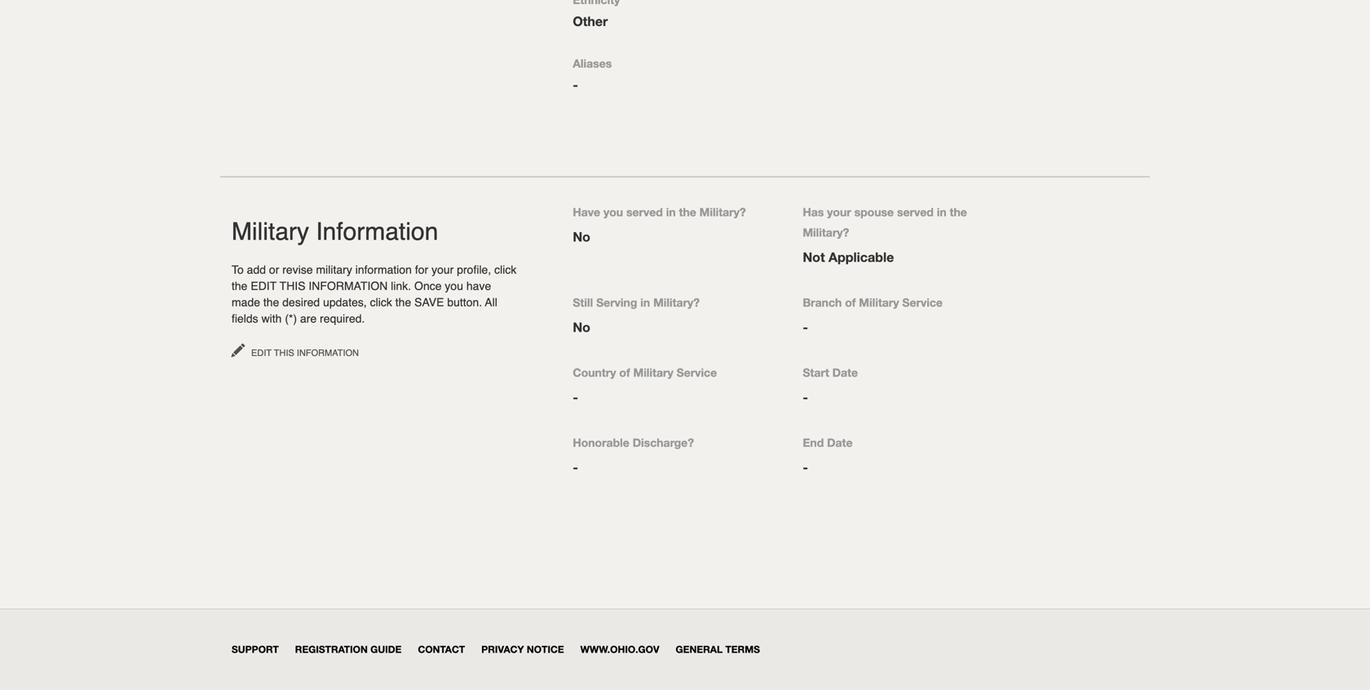 Task type: describe. For each thing, give the bounding box(es) containing it.
country of military service
[[573, 366, 717, 380]]

- inside aliases -
[[573, 77, 578, 93]]

aliases -
[[573, 57, 612, 93]]

military? inside has your spouse served in the military?
[[803, 226, 850, 239]]

not
[[803, 250, 825, 265]]

required.
[[320, 312, 365, 325]]

serving
[[596, 296, 637, 309]]

general terms link
[[676, 644, 760, 656]]

support
[[232, 644, 279, 656]]

privacy notice link
[[482, 644, 564, 656]]

2 vertical spatial military?
[[654, 296, 700, 309]]

0 horizontal spatial military
[[232, 218, 309, 246]]

once
[[414, 280, 442, 293]]

end
[[803, 436, 824, 450]]

1 horizontal spatial in
[[666, 205, 676, 219]]

revise
[[282, 263, 313, 276]]

still serving in military?
[[573, 296, 700, 309]]

www.ohio.gov link
[[581, 644, 660, 656]]

0 vertical spatial military?
[[700, 205, 746, 219]]

applicable
[[829, 250, 894, 265]]

add
[[247, 263, 266, 276]]

served inside has your spouse served in the military?
[[897, 205, 934, 219]]

date for start date
[[833, 366, 858, 380]]

- for start date
[[803, 390, 808, 405]]

general
[[676, 644, 723, 656]]

1 horizontal spatial you
[[604, 205, 623, 219]]

fields
[[232, 312, 258, 325]]

have
[[467, 280, 491, 293]]

privacy notice
[[482, 644, 564, 656]]

this
[[274, 348, 294, 358]]

1 served from the left
[[626, 205, 663, 219]]

button.
[[447, 296, 482, 309]]

contact
[[418, 644, 465, 656]]

aliases
[[573, 57, 612, 70]]

date for end date
[[827, 436, 853, 450]]

branch of military service
[[803, 296, 943, 309]]

in inside has your spouse served in the military?
[[937, 205, 947, 219]]

0 horizontal spatial in
[[641, 296, 650, 309]]

1 vertical spatial information
[[297, 348, 359, 358]]

your inside has your spouse served in the military?
[[827, 205, 851, 219]]

- for honorable discharge?
[[573, 460, 578, 475]]

updates,
[[323, 296, 367, 309]]

edit this information link
[[232, 343, 359, 360]]

support link
[[232, 644, 279, 656]]

to add or revise military information for your profile, click the edit this information link. once you have made the desired updates, click the save button. all fields with (*) are required.
[[232, 263, 517, 325]]

country
[[573, 366, 616, 380]]

military for branch of military service
[[859, 296, 899, 309]]

has your spouse served in the military?
[[803, 205, 967, 239]]

profile,
[[457, 263, 491, 276]]

you inside 'to add or revise military information for your profile, click the edit this information link. once you have made the desired updates, click the save button. all fields with (*) are required.'
[[445, 280, 463, 293]]

(*)
[[285, 312, 297, 325]]

service for country of military service
[[677, 366, 717, 380]]

spouse
[[855, 205, 894, 219]]

the inside has your spouse served in the military?
[[950, 205, 967, 219]]

privacy
[[482, 644, 524, 656]]



Task type: vqa. For each thing, say whether or not it's contained in the screenshot.
the license number "text field"
no



Task type: locate. For each thing, give the bounding box(es) containing it.
end date
[[803, 436, 853, 450]]

no down still
[[573, 320, 591, 335]]

are
[[300, 312, 317, 325]]

2 horizontal spatial in
[[937, 205, 947, 219]]

0 vertical spatial of
[[845, 296, 856, 309]]

of for branch
[[845, 296, 856, 309]]

1 horizontal spatial military
[[633, 366, 674, 380]]

0 horizontal spatial click
[[370, 296, 392, 309]]

served
[[626, 205, 663, 219], [897, 205, 934, 219]]

other
[[573, 14, 608, 29]]

0 vertical spatial you
[[604, 205, 623, 219]]

desired
[[282, 296, 320, 309]]

military
[[316, 263, 352, 276]]

click
[[494, 263, 517, 276], [370, 296, 392, 309]]

date right start on the bottom right of page
[[833, 366, 858, 380]]

information up information
[[316, 218, 438, 246]]

- for end date
[[803, 460, 808, 475]]

your right the has
[[827, 205, 851, 219]]

0 vertical spatial date
[[833, 366, 858, 380]]

no for not applicable
[[573, 229, 591, 245]]

of for country
[[620, 366, 630, 380]]

terms
[[726, 644, 760, 656]]

0 horizontal spatial you
[[445, 280, 463, 293]]

1 vertical spatial service
[[677, 366, 717, 380]]

military for country of military service
[[633, 366, 674, 380]]

no for -
[[573, 320, 591, 335]]

1 vertical spatial of
[[620, 366, 630, 380]]

in
[[666, 205, 676, 219], [937, 205, 947, 219], [641, 296, 650, 309]]

still
[[573, 296, 593, 309]]

service for branch of military service
[[903, 296, 943, 309]]

military?
[[700, 205, 746, 219], [803, 226, 850, 239], [654, 296, 700, 309]]

of
[[845, 296, 856, 309], [620, 366, 630, 380]]

your
[[827, 205, 851, 219], [432, 263, 454, 276]]

military down the applicable at the top of the page
[[859, 296, 899, 309]]

start
[[803, 366, 829, 380]]

registration
[[295, 644, 368, 656]]

served right have
[[626, 205, 663, 219]]

military information
[[232, 218, 438, 246]]

- down branch in the top of the page
[[803, 320, 808, 335]]

0 horizontal spatial your
[[432, 263, 454, 276]]

served right spouse
[[897, 205, 934, 219]]

honorable
[[573, 436, 630, 450]]

all
[[485, 296, 497, 309]]

have
[[573, 205, 600, 219]]

made
[[232, 296, 260, 309]]

registration guide link
[[295, 644, 402, 656]]

your right for at the top left of page
[[432, 263, 454, 276]]

save
[[415, 296, 444, 309]]

you up button.
[[445, 280, 463, 293]]

-
[[573, 77, 578, 93], [803, 320, 808, 335], [573, 390, 578, 405], [803, 390, 808, 405], [573, 460, 578, 475], [803, 460, 808, 475]]

edit
[[251, 280, 277, 293]]

1 vertical spatial you
[[445, 280, 463, 293]]

date right end
[[827, 436, 853, 450]]

1 vertical spatial click
[[370, 296, 392, 309]]

- down end
[[803, 460, 808, 475]]

0 vertical spatial no
[[573, 229, 591, 245]]

general terms
[[676, 644, 760, 656]]

click right profile,
[[494, 263, 517, 276]]

1 horizontal spatial service
[[903, 296, 943, 309]]

military right country
[[633, 366, 674, 380]]

with
[[262, 312, 282, 325]]

date
[[833, 366, 858, 380], [827, 436, 853, 450]]

for
[[415, 263, 428, 276]]

- down aliases
[[573, 77, 578, 93]]

registration guide
[[295, 644, 402, 656]]

information down required.
[[297, 348, 359, 358]]

1 horizontal spatial served
[[897, 205, 934, 219]]

military up the or
[[232, 218, 309, 246]]

www.ohio.gov
[[581, 644, 660, 656]]

of right branch in the top of the page
[[845, 296, 856, 309]]

honorable discharge?
[[573, 436, 694, 450]]

- down country
[[573, 390, 578, 405]]

notice
[[527, 644, 564, 656]]

1 vertical spatial military
[[859, 296, 899, 309]]

click down link. at the left top of the page
[[370, 296, 392, 309]]

your inside 'to add or revise military information for your profile, click the edit this information link. once you have made the desired updates, click the save button. all fields with (*) are required.'
[[432, 263, 454, 276]]

2 served from the left
[[897, 205, 934, 219]]

edit this information
[[249, 348, 359, 358]]

pencil image
[[232, 344, 249, 357]]

- down honorable
[[573, 460, 578, 475]]

service
[[903, 296, 943, 309], [677, 366, 717, 380]]

2 horizontal spatial military
[[859, 296, 899, 309]]

- for country of military service
[[573, 390, 578, 405]]

not applicable
[[803, 250, 894, 265]]

you
[[604, 205, 623, 219], [445, 280, 463, 293]]

or
[[269, 263, 279, 276]]

link.
[[391, 280, 411, 293]]

contact link
[[418, 644, 465, 656]]

1 horizontal spatial click
[[494, 263, 517, 276]]

discharge?
[[633, 436, 694, 450]]

- down start on the bottom right of page
[[803, 390, 808, 405]]

1 horizontal spatial your
[[827, 205, 851, 219]]

0 vertical spatial your
[[827, 205, 851, 219]]

- for branch of military service
[[803, 320, 808, 335]]

1 horizontal spatial of
[[845, 296, 856, 309]]

edit
[[251, 348, 272, 358]]

1 vertical spatial military?
[[803, 226, 850, 239]]

have you served in the military?
[[573, 205, 746, 219]]

1 no from the top
[[573, 229, 591, 245]]

of right country
[[620, 366, 630, 380]]

0 horizontal spatial of
[[620, 366, 630, 380]]

guide
[[371, 644, 402, 656]]

0 vertical spatial click
[[494, 263, 517, 276]]

information
[[316, 218, 438, 246], [297, 348, 359, 358]]

branch
[[803, 296, 842, 309]]

the
[[679, 205, 697, 219], [950, 205, 967, 219], [232, 280, 248, 293], [263, 296, 279, 309], [395, 296, 411, 309]]

1 vertical spatial no
[[573, 320, 591, 335]]

information
[[309, 280, 388, 293]]

information
[[355, 263, 412, 276]]

to
[[232, 263, 244, 276]]

no
[[573, 229, 591, 245], [573, 320, 591, 335]]

0 horizontal spatial service
[[677, 366, 717, 380]]

0 vertical spatial military
[[232, 218, 309, 246]]

1 vertical spatial date
[[827, 436, 853, 450]]

0 horizontal spatial served
[[626, 205, 663, 219]]

0 vertical spatial information
[[316, 218, 438, 246]]

2 no from the top
[[573, 320, 591, 335]]

0 vertical spatial service
[[903, 296, 943, 309]]

1 vertical spatial your
[[432, 263, 454, 276]]

military
[[232, 218, 309, 246], [859, 296, 899, 309], [633, 366, 674, 380]]

no down have
[[573, 229, 591, 245]]

this
[[280, 280, 306, 293]]

you right have
[[604, 205, 623, 219]]

start date
[[803, 366, 858, 380]]

2 vertical spatial military
[[633, 366, 674, 380]]

has
[[803, 205, 824, 219]]



